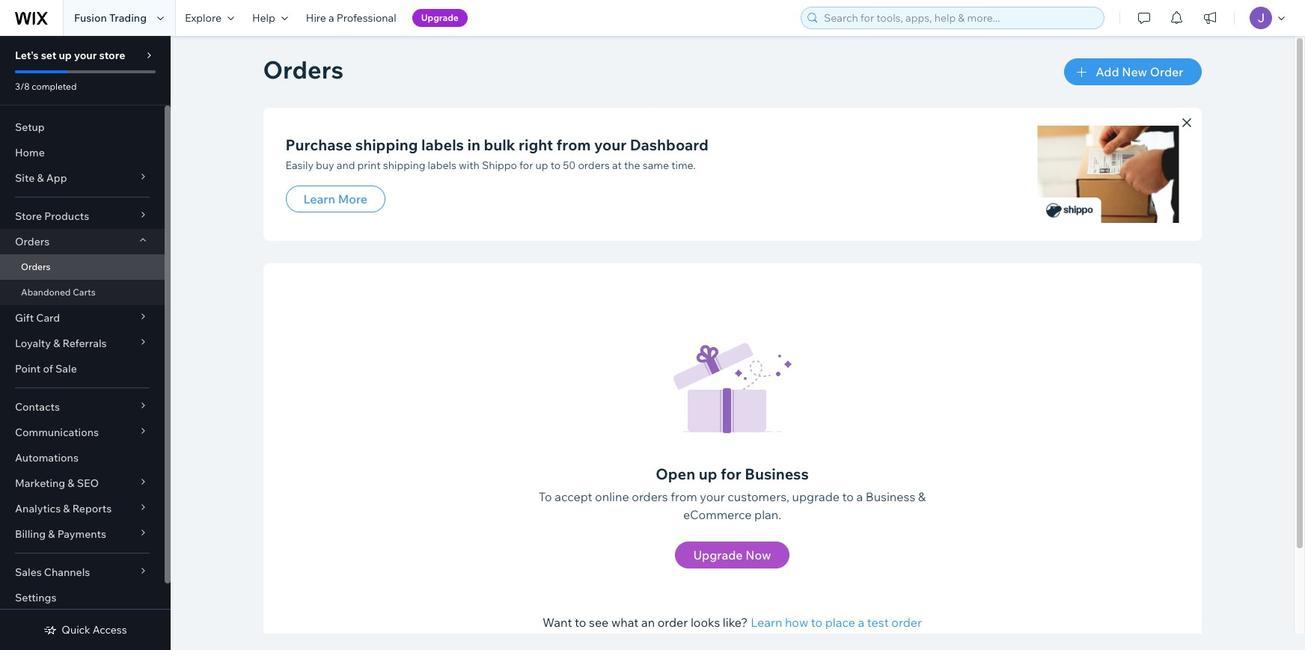 Task type: locate. For each thing, give the bounding box(es) containing it.
to inside 'open up for business to accept online orders from your customers, upgrade to a business & ecommerce plan.'
[[842, 489, 854, 504]]

a left test
[[858, 615, 865, 630]]

learn more link
[[286, 186, 386, 213]]

a
[[329, 11, 334, 25], [857, 489, 863, 504], [858, 615, 865, 630]]

sale
[[55, 362, 77, 376]]

0 vertical spatial for
[[519, 159, 533, 172]]

1 vertical spatial your
[[594, 135, 627, 154]]

1 horizontal spatial order
[[892, 615, 922, 630]]

setup
[[15, 120, 45, 134]]

from down open
[[671, 489, 697, 504]]

contacts
[[15, 400, 60, 414]]

buy
[[316, 159, 334, 172]]

shipping up print
[[355, 135, 418, 154]]

quick access button
[[44, 623, 127, 637]]

business
[[745, 465, 809, 483], [866, 489, 916, 504]]

point of sale link
[[0, 356, 165, 382]]

sales channels
[[15, 566, 90, 579]]

a inside hire a professional link
[[329, 11, 334, 25]]

0 horizontal spatial order
[[658, 615, 688, 630]]

communications
[[15, 426, 99, 439]]

payments
[[57, 528, 106, 541]]

customers,
[[728, 489, 790, 504]]

1 vertical spatial orders
[[15, 235, 50, 248]]

order
[[658, 615, 688, 630], [892, 615, 922, 630]]

business right upgrade
[[866, 489, 916, 504]]

1 horizontal spatial upgrade
[[693, 548, 743, 563]]

to right upgrade
[[842, 489, 854, 504]]

online
[[595, 489, 629, 504]]

new
[[1122, 64, 1147, 79]]

orders for orders link
[[21, 261, 51, 272]]

1 vertical spatial learn
[[751, 615, 782, 630]]

1 vertical spatial business
[[866, 489, 916, 504]]

orders down open
[[632, 489, 668, 504]]

0 horizontal spatial orders
[[578, 159, 610, 172]]

now
[[746, 548, 771, 563]]

your inside purchase  shipping labels in bulk right from your dashboard easily buy and print shipping labels with shippo for up to 50 orders at the same time.
[[594, 135, 627, 154]]

1 vertical spatial up
[[536, 159, 548, 172]]

0 horizontal spatial for
[[519, 159, 533, 172]]

0 vertical spatial learn
[[303, 192, 335, 207]]

for inside purchase  shipping labels in bulk right from your dashboard easily buy and print shipping labels with shippo for up to 50 orders at the same time.
[[519, 159, 533, 172]]

to left see
[[575, 615, 586, 630]]

shipping right print
[[383, 159, 425, 172]]

0 horizontal spatial from
[[556, 135, 591, 154]]

orders inside 'open up for business to accept online orders from your customers, upgrade to a business & ecommerce plan.'
[[632, 489, 668, 504]]

for down right at left top
[[519, 159, 533, 172]]

0 vertical spatial business
[[745, 465, 809, 483]]

50
[[563, 159, 576, 172]]

your
[[74, 49, 97, 62], [594, 135, 627, 154], [700, 489, 725, 504]]

1 horizontal spatial up
[[536, 159, 548, 172]]

&
[[37, 171, 44, 185], [53, 337, 60, 350], [68, 477, 75, 490], [918, 489, 926, 504], [63, 502, 70, 516], [48, 528, 55, 541]]

0 vertical spatial a
[[329, 11, 334, 25]]

labels left in on the top left of the page
[[421, 135, 464, 154]]

upgrade
[[792, 489, 840, 504]]

1 vertical spatial from
[[671, 489, 697, 504]]

& inside "loyalty & referrals" popup button
[[53, 337, 60, 350]]

0 vertical spatial upgrade
[[421, 12, 459, 23]]

add new order button
[[1064, 58, 1202, 85]]

a right hire in the top left of the page
[[329, 11, 334, 25]]

1 vertical spatial a
[[857, 489, 863, 504]]

upgrade right professional
[[421, 12, 459, 23]]

up right set
[[59, 49, 72, 62]]

add new order
[[1096, 64, 1184, 79]]

loyalty
[[15, 337, 51, 350]]

trading
[[109, 11, 147, 25]]

& for app
[[37, 171, 44, 185]]

0 vertical spatial up
[[59, 49, 72, 62]]

3/8 completed
[[15, 81, 77, 92]]

1 vertical spatial orders
[[632, 489, 668, 504]]

for
[[519, 159, 533, 172], [721, 465, 742, 483]]

site & app
[[15, 171, 67, 185]]

0 vertical spatial from
[[556, 135, 591, 154]]

store
[[99, 49, 125, 62]]

0 horizontal spatial up
[[59, 49, 72, 62]]

1 vertical spatial for
[[721, 465, 742, 483]]

products
[[44, 210, 89, 223]]

2 horizontal spatial your
[[700, 489, 725, 504]]

1 horizontal spatial from
[[671, 489, 697, 504]]

for up customers,
[[721, 465, 742, 483]]

your up at
[[594, 135, 627, 154]]

from inside purchase  shipping labels in bulk right from your dashboard easily buy and print shipping labels with shippo for up to 50 orders at the same time.
[[556, 135, 591, 154]]

learn left how
[[751, 615, 782, 630]]

plan.
[[754, 507, 781, 522]]

abandoned carts
[[21, 287, 96, 298]]

labels
[[421, 135, 464, 154], [428, 159, 456, 172]]

2 vertical spatial orders
[[21, 261, 51, 272]]

0 horizontal spatial business
[[745, 465, 809, 483]]

hire a professional
[[306, 11, 396, 25]]

orders up "abandoned" on the top
[[21, 261, 51, 272]]

& for referrals
[[53, 337, 60, 350]]

0 vertical spatial your
[[74, 49, 97, 62]]

want
[[543, 615, 572, 630]]

add
[[1096, 64, 1119, 79]]

1 horizontal spatial your
[[594, 135, 627, 154]]

up inside sidebar element
[[59, 49, 72, 62]]

1 vertical spatial upgrade
[[693, 548, 743, 563]]

0 horizontal spatial upgrade
[[421, 12, 459, 23]]

shipping
[[355, 135, 418, 154], [383, 159, 425, 172]]

1 horizontal spatial orders
[[632, 489, 668, 504]]

more
[[338, 192, 368, 207]]

billing
[[15, 528, 46, 541]]

site
[[15, 171, 35, 185]]

order right the an
[[658, 615, 688, 630]]

place
[[825, 615, 855, 630]]

labels left with
[[428, 159, 456, 172]]

learn
[[303, 192, 335, 207], [751, 615, 782, 630]]

business up customers,
[[745, 465, 809, 483]]

carts
[[73, 287, 96, 298]]

app
[[46, 171, 67, 185]]

0 horizontal spatial your
[[74, 49, 97, 62]]

order right test
[[892, 615, 922, 630]]

card
[[36, 311, 60, 325]]

to
[[539, 489, 552, 504]]

easily
[[286, 159, 314, 172]]

learn left more
[[303, 192, 335, 207]]

0 vertical spatial labels
[[421, 135, 464, 154]]

2 vertical spatial your
[[700, 489, 725, 504]]

& inside marketing & seo dropdown button
[[68, 477, 75, 490]]

1 horizontal spatial learn
[[751, 615, 782, 630]]

orders inside popup button
[[15, 235, 50, 248]]

orders
[[578, 159, 610, 172], [632, 489, 668, 504]]

& inside analytics & reports dropdown button
[[63, 502, 70, 516]]

a right upgrade
[[857, 489, 863, 504]]

up right open
[[699, 465, 717, 483]]

& inside site & app dropdown button
[[37, 171, 44, 185]]

1 vertical spatial labels
[[428, 159, 456, 172]]

1 horizontal spatial for
[[721, 465, 742, 483]]

2 vertical spatial up
[[699, 465, 717, 483]]

upgrade now
[[693, 548, 771, 563]]

set
[[41, 49, 56, 62]]

orders down hire in the top left of the page
[[263, 55, 344, 85]]

want to see what an order looks like? learn how to place a test order
[[543, 615, 922, 630]]

from up 50
[[556, 135, 591, 154]]

2 order from the left
[[892, 615, 922, 630]]

analytics & reports
[[15, 502, 112, 516]]

let's set up your store
[[15, 49, 125, 62]]

1 horizontal spatial business
[[866, 489, 916, 504]]

your left store
[[74, 49, 97, 62]]

your up ecommerce
[[700, 489, 725, 504]]

orders left at
[[578, 159, 610, 172]]

2 horizontal spatial up
[[699, 465, 717, 483]]

Search for tools, apps, help & more... field
[[820, 7, 1099, 28]]

& for payments
[[48, 528, 55, 541]]

up down right at left top
[[536, 159, 548, 172]]

upgrade button
[[412, 9, 468, 27]]

your inside 'open up for business to accept online orders from your customers, upgrade to a business & ecommerce plan.'
[[700, 489, 725, 504]]

& inside 'billing & payments' "popup button"
[[48, 528, 55, 541]]

3/8
[[15, 81, 30, 92]]

from
[[556, 135, 591, 154], [671, 489, 697, 504]]

upgrade left now
[[693, 548, 743, 563]]

point
[[15, 362, 41, 376]]

0 vertical spatial orders
[[578, 159, 610, 172]]

orders
[[263, 55, 344, 85], [15, 235, 50, 248], [21, 261, 51, 272]]

store products
[[15, 210, 89, 223]]

to left 50
[[551, 159, 561, 172]]

a inside 'open up for business to accept online orders from your customers, upgrade to a business & ecommerce plan.'
[[857, 489, 863, 504]]

orders down store
[[15, 235, 50, 248]]

same
[[643, 159, 669, 172]]

the
[[624, 159, 640, 172]]

analytics & reports button
[[0, 496, 165, 522]]

print
[[357, 159, 381, 172]]



Task type: describe. For each thing, give the bounding box(es) containing it.
orders inside purchase  shipping labels in bulk right from your dashboard easily buy and print shipping labels with shippo for up to 50 orders at the same time.
[[578, 159, 610, 172]]

automations
[[15, 451, 79, 465]]

analytics
[[15, 502, 61, 516]]

gift
[[15, 311, 34, 325]]

open
[[656, 465, 695, 483]]

marketing & seo button
[[0, 471, 165, 496]]

to inside purchase  shipping labels in bulk right from your dashboard easily buy and print shipping labels with shippo for up to 50 orders at the same time.
[[551, 159, 561, 172]]

store
[[15, 210, 42, 223]]

1 vertical spatial shipping
[[383, 159, 425, 172]]

like?
[[723, 615, 748, 630]]

home
[[15, 146, 45, 159]]

communications button
[[0, 420, 165, 445]]

orders for orders popup button
[[15, 235, 50, 248]]

settings link
[[0, 585, 165, 611]]

sales channels button
[[0, 560, 165, 585]]

seo
[[77, 477, 99, 490]]

upgrade for upgrade now
[[693, 548, 743, 563]]

gift card button
[[0, 305, 165, 331]]

billing & payments
[[15, 528, 106, 541]]

order
[[1150, 64, 1184, 79]]

reports
[[72, 502, 112, 516]]

hire
[[306, 11, 326, 25]]

& for reports
[[63, 502, 70, 516]]

what
[[611, 615, 639, 630]]

how
[[785, 615, 808, 630]]

point of sale
[[15, 362, 77, 376]]

at
[[612, 159, 622, 172]]

from inside 'open up for business to accept online orders from your customers, upgrade to a business & ecommerce plan.'
[[671, 489, 697, 504]]

accept
[[555, 489, 592, 504]]

setup link
[[0, 115, 165, 140]]

completed
[[32, 81, 77, 92]]

fusion
[[74, 11, 107, 25]]

up inside 'open up for business to accept online orders from your customers, upgrade to a business & ecommerce plan.'
[[699, 465, 717, 483]]

help button
[[243, 0, 297, 36]]

explore
[[185, 11, 222, 25]]

0 horizontal spatial learn
[[303, 192, 335, 207]]

with
[[459, 159, 480, 172]]

fusion trading
[[74, 11, 147, 25]]

to right how
[[811, 615, 823, 630]]

learn how to place a test order link
[[751, 614, 922, 632]]

settings
[[15, 591, 56, 605]]

orders link
[[0, 254, 165, 280]]

purchase
[[286, 135, 352, 154]]

billing & payments button
[[0, 522, 165, 547]]

up inside purchase  shipping labels in bulk right from your dashboard easily buy and print shipping labels with shippo for up to 50 orders at the same time.
[[536, 159, 548, 172]]

1 order from the left
[[658, 615, 688, 630]]

shippo
[[482, 159, 517, 172]]

sidebar element
[[0, 36, 171, 650]]

your inside sidebar element
[[74, 49, 97, 62]]

contacts button
[[0, 394, 165, 420]]

access
[[93, 623, 127, 637]]

abandoned carts link
[[0, 280, 165, 305]]

ecommerce
[[683, 507, 752, 522]]

channels
[[44, 566, 90, 579]]

quick access
[[62, 623, 127, 637]]

abandoned
[[21, 287, 71, 298]]

loyalty & referrals button
[[0, 331, 165, 356]]

gift card
[[15, 311, 60, 325]]

for inside 'open up for business to accept online orders from your customers, upgrade to a business & ecommerce plan.'
[[721, 465, 742, 483]]

home link
[[0, 140, 165, 165]]

purchase  shipping labels in bulk right from your dashboard image
[[1037, 126, 1179, 223]]

time.
[[671, 159, 696, 172]]

automations link
[[0, 445, 165, 471]]

bulk
[[484, 135, 515, 154]]

of
[[43, 362, 53, 376]]

purchase  shipping labels in bulk right from your dashboard easily buy and print shipping labels with shippo for up to 50 orders at the same time.
[[286, 135, 709, 172]]

& for seo
[[68, 477, 75, 490]]

dashboard
[[630, 135, 709, 154]]

quick
[[62, 623, 90, 637]]

see
[[589, 615, 609, 630]]

help
[[252, 11, 275, 25]]

0 vertical spatial shipping
[[355, 135, 418, 154]]

looks
[[691, 615, 720, 630]]

right
[[519, 135, 553, 154]]

in
[[467, 135, 480, 154]]

marketing
[[15, 477, 65, 490]]

and
[[337, 159, 355, 172]]

2 vertical spatial a
[[858, 615, 865, 630]]

upgrade now button
[[675, 542, 789, 569]]

let's
[[15, 49, 39, 62]]

referrals
[[62, 337, 107, 350]]

& inside 'open up for business to accept online orders from your customers, upgrade to a business & ecommerce plan.'
[[918, 489, 926, 504]]

open up for business to accept online orders from your customers, upgrade to a business & ecommerce plan.
[[539, 465, 926, 522]]

0 vertical spatial orders
[[263, 55, 344, 85]]

upgrade for upgrade
[[421, 12, 459, 23]]



Task type: vqa. For each thing, say whether or not it's contained in the screenshot.
time.
yes



